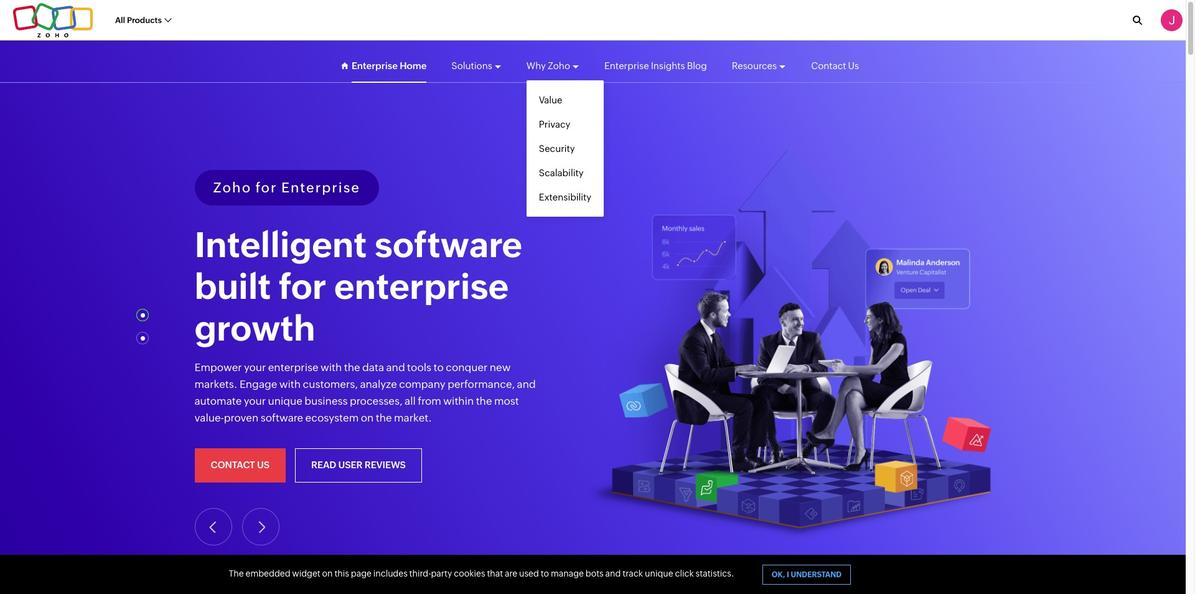 Task type: describe. For each thing, give the bounding box(es) containing it.
2 vertical spatial the
[[376, 412, 392, 424]]

1 vertical spatial the
[[476, 395, 492, 407]]

0 vertical spatial your
[[244, 361, 266, 373]]

security
[[539, 143, 575, 154]]

next
[[252, 522, 270, 532]]

value-
[[195, 412, 224, 424]]

growth
[[195, 308, 315, 348]]

to inside the empower your enterprise with the data and tools to conquer new markets. engage with customers, analyze company performance, and automate your unique business processes, all from within the most value-proven software ecosystem on the market.
[[434, 361, 444, 373]]

1 vertical spatial with
[[279, 378, 301, 390]]

0 vertical spatial contact
[[812, 60, 847, 71]]

party
[[431, 569, 452, 579]]

new
[[490, 361, 511, 373]]

cookies
[[454, 569, 485, 579]]

proven
[[224, 412, 259, 424]]

widget
[[292, 569, 321, 579]]

read user reviews
[[311, 460, 406, 470]]

scalability link
[[527, 160, 604, 185]]

unique inside the empower your enterprise with the data and tools to conquer new markets. engage with customers, analyze company performance, and automate your unique business processes, all from within the most value-proven software ecosystem on the market.
[[268, 395, 303, 407]]

understand
[[791, 570, 842, 579]]

previous
[[197, 522, 230, 532]]

all products
[[115, 15, 162, 25]]

james peterson image
[[1161, 9, 1183, 31]]

the
[[229, 569, 244, 579]]

enterprise for enterprise home
[[352, 60, 398, 71]]

performance,
[[448, 378, 515, 390]]

1 vertical spatial unique
[[645, 569, 674, 579]]

previous button
[[195, 508, 232, 546]]

0 horizontal spatial us
[[257, 460, 270, 470]]

used
[[519, 569, 539, 579]]

why
[[527, 60, 546, 71]]

enterprise inside 'intelligent software built for enterprise growth'
[[334, 267, 509, 307]]

statistics.
[[696, 569, 734, 579]]

analyze
[[360, 378, 397, 390]]

embedded
[[246, 569, 291, 579]]

tools
[[407, 361, 432, 373]]

on inside the empower your enterprise with the data and tools to conquer new markets. engage with customers, analyze company performance, and automate your unique business processes, all from within the most value-proven software ecosystem on the market.
[[361, 412, 374, 424]]

resources
[[732, 60, 777, 71]]

built
[[195, 267, 271, 307]]

scalability
[[539, 167, 584, 178]]

i
[[787, 570, 790, 579]]

manage
[[551, 569, 584, 579]]

1 horizontal spatial to
[[541, 569, 549, 579]]

includes
[[373, 569, 408, 579]]

data
[[362, 361, 384, 373]]

company
[[399, 378, 446, 390]]

all
[[405, 395, 416, 407]]

0 vertical spatial contact us
[[812, 60, 859, 71]]

bots
[[586, 569, 604, 579]]

1 vertical spatial your
[[244, 395, 266, 407]]

zoho for enterprise - intelligent software built for enterprise growth image
[[579, 149, 1004, 545]]

conquer
[[446, 361, 488, 373]]

1 horizontal spatial with
[[321, 361, 342, 373]]

ok, i understand
[[772, 570, 842, 579]]

software inside 'intelligent software built for enterprise growth'
[[375, 225, 523, 265]]

ecosystem
[[306, 412, 359, 424]]

markets.
[[195, 378, 238, 390]]

0 vertical spatial us
[[849, 60, 859, 71]]

value
[[539, 94, 563, 105]]

most
[[494, 395, 519, 407]]



Task type: vqa. For each thing, say whether or not it's contained in the screenshot.
software
yes



Task type: locate. For each thing, give the bounding box(es) containing it.
your down engage
[[244, 395, 266, 407]]

on
[[361, 412, 374, 424], [322, 569, 333, 579]]

1 vertical spatial and
[[517, 378, 536, 390]]

intelligent software built for enterprise growth
[[195, 225, 523, 348]]

read
[[311, 460, 336, 470]]

software
[[375, 225, 523, 265], [261, 412, 303, 424]]

1 vertical spatial contact
[[211, 460, 255, 470]]

page
[[351, 569, 372, 579]]

enterprise insights blog
[[605, 60, 707, 71]]

all
[[115, 15, 125, 25]]

0 horizontal spatial unique
[[268, 395, 303, 407]]

home
[[400, 60, 427, 71]]

are
[[505, 569, 518, 579]]

market.
[[394, 412, 432, 424]]

blog
[[687, 60, 707, 71]]

0 horizontal spatial and
[[386, 361, 405, 373]]

reviews
[[365, 460, 406, 470]]

0 vertical spatial enterprise
[[334, 267, 509, 307]]

on down processes,
[[361, 412, 374, 424]]

enterprise
[[334, 267, 509, 307], [268, 361, 319, 373]]

for
[[279, 267, 327, 307]]

extensibility link
[[527, 185, 604, 209]]

1 enterprise from the left
[[352, 60, 398, 71]]

enterprise insights blog link
[[605, 49, 707, 83]]

solutions
[[452, 60, 493, 71]]

2 enterprise from the left
[[605, 60, 649, 71]]

extensibility
[[539, 191, 592, 202]]

1 vertical spatial us
[[257, 460, 270, 470]]

zoho
[[548, 60, 570, 71]]

ok,
[[772, 570, 786, 579]]

0 vertical spatial to
[[434, 361, 444, 373]]

insights
[[651, 60, 685, 71]]

1 horizontal spatial unique
[[645, 569, 674, 579]]

empower your enterprise with the data and tools to conquer new markets. engage with customers, analyze company performance, and automate your unique business processes, all from within the most value-proven software ecosystem on the market.
[[195, 361, 536, 424]]

contact us link
[[812, 49, 859, 83]]

with right engage
[[279, 378, 301, 390]]

2 vertical spatial and
[[606, 569, 621, 579]]

privacy link
[[527, 112, 604, 136]]

0 horizontal spatial the
[[344, 361, 360, 373]]

contact us
[[812, 60, 859, 71], [211, 460, 270, 470]]

within
[[444, 395, 474, 407]]

and up most
[[517, 378, 536, 390]]

intelligent
[[195, 225, 367, 265]]

1 horizontal spatial contact us
[[812, 60, 859, 71]]

value link
[[527, 87, 604, 112]]

that
[[487, 569, 503, 579]]

third-
[[410, 569, 431, 579]]

0 horizontal spatial software
[[261, 412, 303, 424]]

enterprise inside the empower your enterprise with the data and tools to conquer new markets. engage with customers, analyze company performance, and automate your unique business processes, all from within the most value-proven software ecosystem on the market.
[[268, 361, 319, 373]]

software inside the empower your enterprise with the data and tools to conquer new markets. engage with customers, analyze company performance, and automate your unique business processes, all from within the most value-proven software ecosystem on the market.
[[261, 412, 303, 424]]

unique
[[268, 395, 303, 407], [645, 569, 674, 579]]

customers,
[[303, 378, 358, 390]]

0 vertical spatial and
[[386, 361, 405, 373]]

with up customers,
[[321, 361, 342, 373]]

privacy
[[539, 119, 571, 129]]

0 horizontal spatial with
[[279, 378, 301, 390]]

to
[[434, 361, 444, 373], [541, 569, 549, 579]]

0 vertical spatial the
[[344, 361, 360, 373]]

and
[[386, 361, 405, 373], [517, 378, 536, 390], [606, 569, 621, 579]]

and right data
[[386, 361, 405, 373]]

the embedded widget on this page includes third-party cookies that are used to manage bots and track unique click statistics.
[[229, 569, 734, 579]]

0 horizontal spatial on
[[322, 569, 333, 579]]

0 vertical spatial with
[[321, 361, 342, 373]]

1 horizontal spatial contact
[[812, 60, 847, 71]]

1 horizontal spatial enterprise
[[605, 60, 649, 71]]

1 horizontal spatial the
[[376, 412, 392, 424]]

1 vertical spatial contact us
[[211, 460, 270, 470]]

unique left 'click'
[[645, 569, 674, 579]]

the down performance,
[[476, 395, 492, 407]]

enterprise left the home
[[352, 60, 398, 71]]

0 horizontal spatial contact
[[211, 460, 255, 470]]

your up engage
[[244, 361, 266, 373]]

1 horizontal spatial software
[[375, 225, 523, 265]]

enterprise home link
[[352, 49, 427, 83]]

1 vertical spatial software
[[261, 412, 303, 424]]

0 vertical spatial software
[[375, 225, 523, 265]]

1 vertical spatial to
[[541, 569, 549, 579]]

user
[[338, 460, 363, 470]]

1 horizontal spatial and
[[517, 378, 536, 390]]

the
[[344, 361, 360, 373], [476, 395, 492, 407], [376, 412, 392, 424]]

us
[[849, 60, 859, 71], [257, 460, 270, 470]]

engage
[[240, 378, 277, 390]]

0 horizontal spatial enterprise
[[268, 361, 319, 373]]

and right bots
[[606, 569, 621, 579]]

your
[[244, 361, 266, 373], [244, 395, 266, 407]]

on left "this"
[[322, 569, 333, 579]]

the left data
[[344, 361, 360, 373]]

2 horizontal spatial the
[[476, 395, 492, 407]]

processes,
[[350, 395, 403, 407]]

click
[[675, 569, 694, 579]]

0 vertical spatial unique
[[268, 395, 303, 407]]

enterprise
[[352, 60, 398, 71], [605, 60, 649, 71]]

enterprise for enterprise insights blog
[[605, 60, 649, 71]]

unique down engage
[[268, 395, 303, 407]]

with
[[321, 361, 342, 373], [279, 378, 301, 390]]

1 vertical spatial enterprise
[[268, 361, 319, 373]]

to right used
[[541, 569, 549, 579]]

1 horizontal spatial enterprise
[[334, 267, 509, 307]]

contact
[[812, 60, 847, 71], [211, 460, 255, 470]]

0 horizontal spatial contact us
[[211, 460, 270, 470]]

business
[[305, 395, 348, 407]]

all products link
[[115, 9, 171, 32]]

the down processes,
[[376, 412, 392, 424]]

empower
[[195, 361, 242, 373]]

security link
[[527, 136, 604, 160]]

to right "tools"
[[434, 361, 444, 373]]

why zoho
[[527, 60, 570, 71]]

track
[[623, 569, 643, 579]]

enterprise home
[[352, 60, 427, 71]]

products
[[127, 15, 162, 25]]

0 horizontal spatial enterprise
[[352, 60, 398, 71]]

0 horizontal spatial to
[[434, 361, 444, 373]]

1 horizontal spatial us
[[849, 60, 859, 71]]

next button
[[242, 508, 280, 546]]

1 horizontal spatial on
[[361, 412, 374, 424]]

0 vertical spatial on
[[361, 412, 374, 424]]

2 horizontal spatial and
[[606, 569, 621, 579]]

from
[[418, 395, 441, 407]]

tab list
[[139, 313, 151, 359]]

enterprise left the insights on the right of the page
[[605, 60, 649, 71]]

this
[[335, 569, 349, 579]]

automate
[[195, 395, 242, 407]]

1 vertical spatial on
[[322, 569, 333, 579]]



